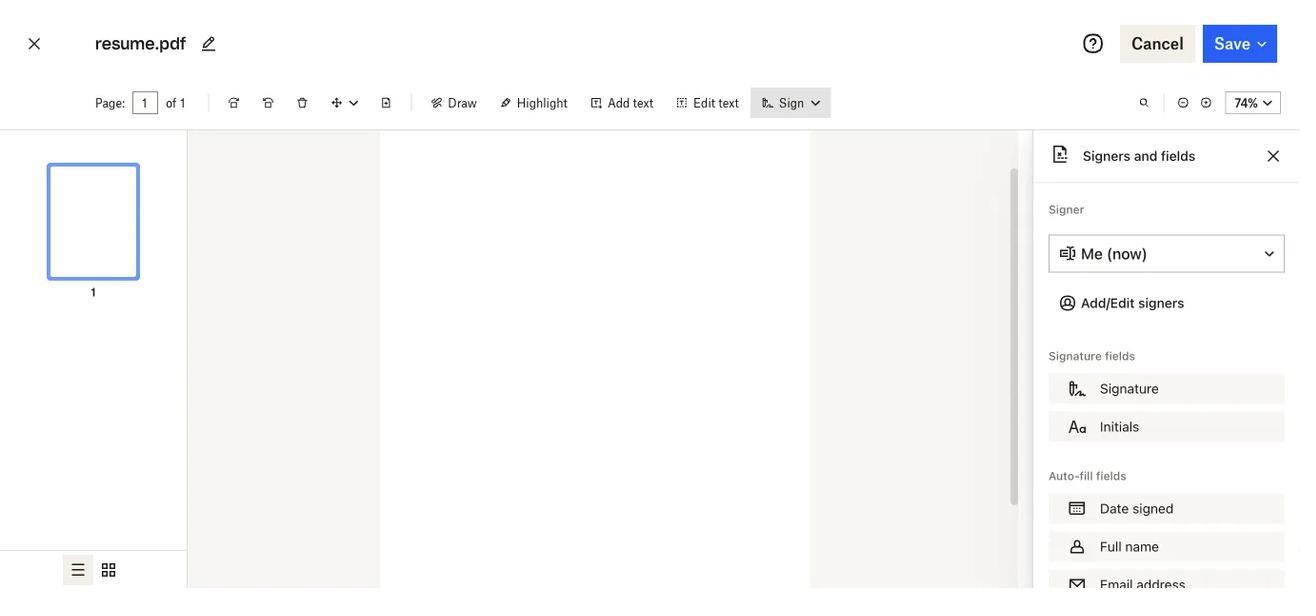 Task type: vqa. For each thing, say whether or not it's contained in the screenshot.
TEXT to the left
yes



Task type: describe. For each thing, give the bounding box(es) containing it.
1 horizontal spatial 1
[[180, 96, 185, 110]]

add text
[[608, 96, 654, 110]]

cancel button
[[1121, 25, 1196, 63]]

draw button
[[420, 88, 489, 118]]

sign
[[779, 96, 804, 110]]

page 1. selected thumbnail preview element
[[32, 146, 154, 302]]

save
[[1215, 34, 1251, 53]]

highlight
[[517, 96, 568, 110]]

page:
[[95, 96, 125, 110]]

add text button
[[579, 88, 665, 118]]

Button to change sidebar list view to grid view radio
[[93, 555, 124, 586]]

edit text button
[[665, 88, 751, 118]]



Task type: locate. For each thing, give the bounding box(es) containing it.
1 vertical spatial 1
[[91, 285, 96, 300]]

text inside button
[[633, 96, 654, 110]]

0 vertical spatial 1
[[180, 96, 185, 110]]

cancel image
[[23, 29, 46, 59]]

edit
[[694, 96, 716, 110]]

add
[[608, 96, 630, 110]]

1 text from the left
[[633, 96, 654, 110]]

text
[[633, 96, 654, 110], [719, 96, 739, 110]]

sign button
[[751, 88, 831, 118]]

2 text from the left
[[719, 96, 739, 110]]

highlight button
[[489, 88, 579, 118]]

of
[[166, 96, 177, 110]]

text for add text
[[633, 96, 654, 110]]

text right add
[[633, 96, 654, 110]]

74% button
[[1226, 91, 1281, 114]]

text for edit text
[[719, 96, 739, 110]]

option group
[[0, 551, 187, 590]]

of 1
[[166, 96, 185, 110]]

draw
[[448, 96, 477, 110]]

resume.pdf
[[95, 34, 186, 53]]

1 horizontal spatial text
[[719, 96, 739, 110]]

save button
[[1203, 25, 1278, 63]]

0 horizontal spatial 1
[[91, 285, 96, 300]]

text right edit
[[719, 96, 739, 110]]

edit text
[[694, 96, 739, 110]]

74%
[[1235, 96, 1259, 110]]

None number field
[[142, 95, 149, 111]]

0 horizontal spatial text
[[633, 96, 654, 110]]

1
[[180, 96, 185, 110], [91, 285, 96, 300]]

cancel
[[1132, 34, 1184, 53]]

text inside 'button'
[[719, 96, 739, 110]]

Button to change sidebar grid view to list view radio
[[63, 555, 93, 586]]



